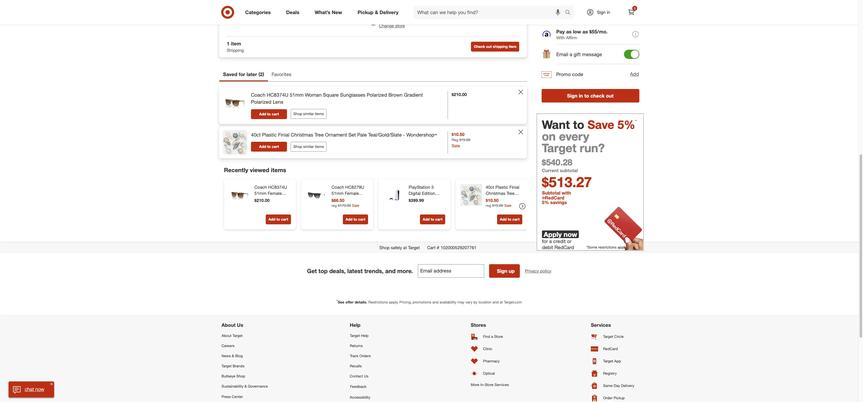 Task type: locate. For each thing, give the bounding box(es) containing it.
pharmacy
[[483, 359, 500, 364]]

& for governance
[[245, 385, 247, 389]]

0 vertical spatial ornament
[[325, 132, 347, 138]]

0 horizontal spatial order
[[379, 17, 390, 22]]

#
[[437, 245, 440, 250]]

female down hc8279u
[[345, 191, 359, 196]]

shop similar items button for christmas
[[291, 142, 327, 152]]

email a gift message
[[557, 51, 603, 58]]

about for about us
[[222, 322, 236, 329]]

1 vertical spatial sign
[[568, 93, 578, 99]]

hc8374u inside coach hc8374u 51mm woman square sunglasses polarized brown gradient polarized lens
[[267, 92, 288, 98]]

2 with from the top
[[557, 35, 565, 40]]

to inside coach hc8374u 51mm woman square sunglasses polarized brown gradient polarized lens list item
[[267, 112, 271, 116]]

51mm
[[290, 92, 304, 98], [255, 191, 267, 196], [332, 191, 344, 196]]

0 vertical spatial polarized
[[367, 92, 387, 98]]

set
[[349, 132, 356, 138], [506, 197, 513, 202]]

delivery inside 'link'
[[621, 384, 635, 389]]

1 horizontal spatial help
[[361, 334, 369, 338]]

0 vertical spatial now
[[564, 231, 577, 239]]

bullseye
[[222, 375, 235, 379]]

2 vertical spatial at
[[500, 300, 503, 305]]

51mm inside coach hc8374u 51mm woman square sunglasses polarized brown gradient polarized lens
[[290, 92, 304, 98]]

shipping right the check
[[493, 44, 508, 49]]

2 as from the left
[[583, 29, 588, 35]]

pickup down same day delivery
[[614, 396, 625, 401]]

cart down coach hc8374u 51mm female square sunglasses polarized link
[[281, 217, 288, 222]]

hc8374u for female
[[268, 185, 287, 190]]

- right $10.50 reg $15.00 sale
[[514, 197, 516, 202]]

get
[[379, 3, 386, 8], [307, 268, 317, 275]]

1 horizontal spatial $210.00
[[452, 92, 467, 97]]

cart item ready to fulfill group
[[219, 0, 527, 36]]

chat now button
[[9, 382, 54, 398]]

hc8374u
[[267, 92, 288, 98], [268, 185, 287, 190]]

0 vertical spatial plastic
[[262, 132, 277, 138]]

cart down $86.50 reg $173.00 sale
[[358, 217, 365, 222]]

news
[[222, 354, 231, 359]]

store right the find
[[494, 335, 503, 339]]

40ct plastic finial christmas tree ornament set pale teal/gold/slate - wondershop™
[[251, 132, 437, 138]]

store inside 'link'
[[485, 383, 494, 388]]

2 horizontal spatial by
[[474, 300, 478, 305]]

apply. inside * see offer details. restrictions apply. pricing, promotions and availability may vary by location and at target.com
[[389, 300, 399, 305]]

get inside get it by sat, nov 18 when you order by 12:00pm tomorrow
[[379, 3, 386, 8]]

$15.00 for $10.50 reg $15.00 sale
[[492, 203, 503, 208]]

add to cart button for 40ct plastic finial christmas tree ornament set - wondershop™
[[497, 215, 523, 225]]

ornament for pale
[[325, 132, 347, 138]]

help up returns link
[[361, 334, 369, 338]]

female
[[268, 191, 282, 196], [345, 191, 359, 196]]

services up 'target circle'
[[591, 322, 611, 329]]

5% down subtotal
[[542, 200, 549, 206]]

apply. left pricing,
[[389, 300, 399, 305]]

pickup up 'not available' option
[[358, 9, 374, 15]]

1
[[227, 41, 230, 47]]

order down the same
[[603, 396, 613, 401]]

order
[[397, 9, 406, 14]]

square inside the coach hc8374u 51mm female square sunglasses polarized
[[255, 197, 268, 202]]

shop similar items inside 40ct plastic finial christmas tree ornament set pale teal/gold/slate - wondershop™ list item
[[294, 145, 324, 149]]

tree for pale
[[315, 132, 324, 138]]

set for pale
[[349, 132, 356, 138]]

&
[[375, 9, 378, 15], [232, 354, 234, 359], [245, 385, 247, 389]]

shop similar items button inside 40ct plastic finial christmas tree ornament set pale teal/gold/slate - wondershop™ list item
[[291, 142, 327, 152]]

in for sign in to check out
[[579, 93, 583, 99]]

1 vertical spatial about
[[222, 334, 232, 338]]

reg inside $86.50 reg $173.00 sale
[[332, 203, 337, 208]]

now for apply
[[564, 231, 577, 239]]

1 horizontal spatial pickup
[[391, 17, 404, 22]]

sign in link
[[582, 6, 620, 19]]

0 vertical spatial shop similar items
[[294, 112, 324, 116]]

target left cart
[[408, 245, 420, 250]]

sign left up
[[497, 268, 508, 274]]

playstation
[[409, 185, 430, 190]]

square down viewed at the left
[[255, 197, 268, 202]]

same day delivery link
[[591, 380, 637, 392]]

set inside list item
[[349, 132, 356, 138]]

none radio inside cart item ready to fulfill group
[[371, 2, 377, 8]]

1 shop similar items button from the top
[[291, 109, 327, 119]]

1 vertical spatial $10.50
[[486, 198, 499, 203]]

about up the about target
[[222, 322, 236, 329]]

2 horizontal spatial sale
[[504, 203, 512, 208]]

target app
[[603, 359, 621, 364]]

save
[[588, 118, 615, 132]]

finial for 40ct plastic finial christmas tree ornament set pale teal/gold/slate - wondershop™
[[278, 132, 290, 138]]

$10.50 for $10.50 reg $15.00 sale
[[452, 132, 465, 137]]

gradient
[[404, 92, 423, 98]]

offer
[[346, 300, 354, 305]]

us up about target link at the bottom left of the page
[[237, 322, 243, 329]]

1 horizontal spatial set
[[506, 197, 513, 202]]

apply. right the restrictions
[[618, 245, 627, 250]]

at inside * see offer details. restrictions apply. pricing, promotions and availability may vary by location and at target.com
[[500, 300, 503, 305]]

with inside free shipping with $35 orders* (exclusions apply)
[[557, 15, 565, 20]]

items right viewed at the left
[[271, 166, 286, 174]]

1 vertical spatial order
[[603, 396, 613, 401]]

add to cart inside 40ct plastic finial christmas tree ornament set pale teal/gold/slate - wondershop™ list item
[[259, 145, 279, 149]]

3 link
[[625, 6, 638, 19]]

and left more.
[[385, 268, 396, 275]]

1 horizontal spatial as
[[583, 29, 588, 35]]

0 vertical spatial *
[[636, 119, 637, 123]]

$10.50 inside $10.50 reg $15.00 sale
[[486, 198, 499, 203]]

add to cart up viewed at the left
[[259, 145, 279, 149]]

pickup inside order pickup not available at richmond change store
[[391, 17, 404, 22]]

sunglasses inside coach hc8374u 51mm woman square sunglasses polarized brown gradient polarized lens
[[340, 92, 366, 98]]

*
[[636, 119, 637, 123], [337, 299, 338, 303]]

1 vertical spatial *
[[337, 299, 338, 303]]

2 about from the top
[[222, 334, 232, 338]]

pickup for order pickup
[[614, 396, 625, 401]]

delivery right day
[[621, 384, 635, 389]]

by down nov
[[407, 9, 412, 14]]

categories
[[245, 9, 271, 15]]

you
[[390, 9, 396, 14]]

1 horizontal spatial &
[[245, 385, 247, 389]]

0 vertical spatial christmas
[[291, 132, 313, 138]]

now right chat
[[35, 387, 44, 393]]

female inside coach hc8279u 51mm female rectangle sunglasses
[[345, 191, 359, 196]]

press center link
[[222, 392, 268, 402]]

* inside want to save 5% *
[[636, 119, 637, 123]]

0 vertical spatial square
[[323, 92, 339, 98]]

restrictions
[[599, 245, 617, 250]]

1 vertical spatial in
[[579, 93, 583, 99]]

pickup up "store"
[[391, 17, 404, 22]]

sale inside $86.50 reg $173.00 sale
[[352, 203, 359, 208]]

0 vertical spatial store
[[494, 335, 503, 339]]

sign in
[[597, 10, 610, 15]]

- inside list item
[[403, 132, 405, 138]]

1 vertical spatial delivery
[[621, 384, 635, 389]]

ornament
[[325, 132, 347, 138], [486, 197, 505, 202]]

1 vertical spatial set
[[506, 197, 513, 202]]

location
[[479, 300, 492, 305]]

us for contact us
[[364, 375, 369, 379]]

*some restrictions apply.
[[587, 245, 627, 250]]

2 similar from the top
[[303, 145, 314, 149]]

sunglasses inside coach hc8279u 51mm female rectangle sunglasses
[[332, 203, 354, 208]]

sign up
[[497, 268, 515, 274]]

51mm inside coach hc8279u 51mm female rectangle sunglasses
[[332, 191, 344, 196]]

add to cart button down $10.50 reg $15.00 sale
[[497, 215, 523, 225]]

press center
[[222, 395, 243, 399]]

1 vertical spatial by
[[407, 9, 412, 14]]

female for square
[[268, 191, 282, 196]]

1 horizontal spatial 40ct
[[486, 185, 494, 190]]

1 horizontal spatial -
[[514, 197, 516, 202]]

female up $210.00 add to cart
[[268, 191, 282, 196]]

sunglasses inside the coach hc8374u 51mm female square sunglasses polarized
[[255, 203, 277, 208]]

in inside the sign in link
[[607, 10, 610, 15]]

sign in to check out
[[568, 93, 614, 99]]

1 horizontal spatial square
[[323, 92, 339, 98]]

1 vertical spatial 5%
[[542, 200, 549, 206]]

target inside about target link
[[233, 334, 243, 338]]

ornament inside 40ct plastic finial christmas tree ornament set - wondershop™
[[486, 197, 505, 202]]

woman
[[305, 92, 322, 98]]

& for delivery
[[375, 9, 378, 15]]

subtotal with
[[542, 190, 573, 196]]

1 vertical spatial services
[[495, 383, 509, 388]]

ornament inside list item
[[325, 132, 347, 138]]

target left app
[[603, 359, 613, 364]]

delivery for pickup & delivery
[[380, 9, 399, 15]]

$399.99
[[409, 198, 424, 203]]

cart inside 40ct plastic finial christmas tree ornament set pale teal/gold/slate - wondershop™ list item
[[272, 145, 279, 149]]

1 horizontal spatial plastic
[[496, 185, 508, 190]]

hc8374u up $210.00 add to cart
[[268, 185, 287, 190]]

returns link
[[350, 341, 389, 351]]

& down bullseye shop link at the left bottom
[[245, 385, 247, 389]]

0 horizontal spatial pickup
[[358, 9, 374, 15]]

coach hc8374u 51mm woman square sunglasses polarized brown gradient polarized lens link
[[251, 92, 444, 106]]

ornament for -
[[486, 197, 505, 202]]

2 shop similar items button from the top
[[291, 142, 327, 152]]

None radio
[[371, 2, 377, 8]]

1 vertical spatial wondershop™
[[486, 203, 513, 208]]

40ct plastic finial christmas tree ornament set - wondershop™ image
[[461, 184, 482, 206], [461, 184, 482, 206]]

2 horizontal spatial a
[[570, 51, 573, 58]]

1 horizontal spatial $10.50
[[486, 198, 499, 203]]

out right check
[[606, 93, 614, 99]]

square for woman
[[323, 92, 339, 98]]

0 vertical spatial get
[[379, 3, 386, 8]]

cart up #
[[435, 217, 443, 222]]

$15.00 inside $10.50 reg $15.00 sale
[[492, 203, 503, 208]]

to inside 40ct plastic finial christmas tree ornament set pale teal/gold/slate - wondershop™ list item
[[267, 145, 271, 149]]

- right the teal/gold/slate
[[403, 132, 405, 138]]

0 vertical spatial 40ct
[[251, 132, 261, 138]]

target.com
[[504, 300, 522, 305]]

1 horizontal spatial wondershop™
[[486, 203, 513, 208]]

similar inside 40ct plastic finial christmas tree ornament set pale teal/gold/slate - wondershop™ list item
[[303, 145, 314, 149]]

add inside 40ct plastic finial christmas tree ornament set pale teal/gold/slate - wondershop™ list item
[[259, 145, 266, 149]]

0 horizontal spatial wondershop™
[[407, 132, 437, 138]]

cart for add to cart button on top of viewed at the left
[[272, 145, 279, 149]]

coach inside the coach hc8374u 51mm female square sunglasses polarized
[[255, 185, 267, 190]]

1 vertical spatial $210.00
[[255, 198, 270, 203]]

0 horizontal spatial $10.50
[[452, 132, 465, 137]]

coach hc8279u 51mm female rectangle sunglasses image
[[306, 184, 328, 206], [306, 184, 328, 206]]

now inside apply now for a credit or debit redcard
[[564, 231, 577, 239]]

target down about us
[[233, 334, 243, 338]]

coach hc8374u 51mm woman square sunglasses polarized brown gradient polarized lens
[[251, 92, 423, 105]]

check out shipping item
[[474, 44, 517, 49]]

now right apply
[[564, 231, 577, 239]]

items down woman
[[315, 112, 324, 116]]

40ct right 40ct plastic finial christmas tree ornament set pale teal/gold/slate - wondershop&#8482; image
[[251, 132, 261, 138]]

coach inside coach hc8374u 51mm woman square sunglasses polarized brown gradient polarized lens
[[251, 92, 266, 98]]

0 vertical spatial finial
[[278, 132, 290, 138]]

a right the find
[[491, 335, 493, 339]]

a inside apply now for a credit or debit redcard
[[549, 239, 552, 245]]

check out shipping item button
[[471, 42, 519, 52]]

0 vertical spatial services
[[591, 322, 611, 329]]

3
[[634, 6, 636, 10]]

affirm image
[[542, 30, 552, 40], [543, 31, 551, 37]]

cart down '40ct plastic finial christmas tree ornament set - wondershop™' link
[[513, 217, 520, 222]]

items down 40ct plastic finial christmas tree ornament set pale teal/gold/slate - wondershop™ link
[[315, 145, 324, 149]]

services down optical link
[[495, 383, 509, 388]]

$210.00 inside coach hc8374u 51mm woman square sunglasses polarized brown gradient polarized lens list item
[[452, 92, 467, 97]]

40ct inside 40ct plastic finial christmas tree ornament set - wondershop™
[[486, 185, 494, 190]]

1 female from the left
[[268, 191, 282, 196]]

plastic
[[262, 132, 277, 138], [496, 185, 508, 190]]

$210.00 for $210.00
[[452, 92, 467, 97]]

items for tree
[[315, 145, 324, 149]]

51mm up $210.00 add to cart
[[255, 191, 267, 196]]

1 vertical spatial &
[[232, 354, 234, 359]]

$210.00 inside $210.00 add to cart
[[255, 198, 270, 203]]

in inside sign in to check out button
[[579, 93, 583, 99]]

1 horizontal spatial services
[[591, 322, 611, 329]]

40ct plastic finial christmas tree ornament set pale teal/gold/slate - wondershop™ link
[[251, 131, 437, 138]]

1 with from the top
[[557, 15, 565, 20]]

1 horizontal spatial *
[[636, 119, 637, 123]]

now for chat
[[35, 387, 44, 393]]

bullseye shop
[[222, 375, 245, 379]]

shipping up orders*
[[568, 9, 588, 15]]

cart for coach hc8279u 51mm female rectangle sunglasses add to cart button
[[358, 217, 365, 222]]

target app link
[[591, 356, 637, 368]]

coach for men&#39;s eau de toilette perfume travel spray - 0.5 fl oz - ulta beauty image
[[224, 0, 249, 20]]

1 vertical spatial hc8374u
[[268, 185, 287, 190]]

0 vertical spatial $15.00
[[460, 138, 471, 142]]

get left it
[[379, 3, 386, 8]]

sign for sign in to check out
[[568, 93, 578, 99]]

2 reg from the left
[[486, 203, 491, 208]]

1 horizontal spatial tree
[[507, 191, 515, 196]]

add
[[630, 71, 639, 77], [259, 112, 266, 116], [259, 145, 266, 149], [269, 217, 276, 222], [346, 217, 353, 222], [423, 217, 430, 222], [500, 217, 507, 222]]

about for about target
[[222, 334, 232, 338]]

& for blog
[[232, 354, 234, 359]]

about up "careers"
[[222, 334, 232, 338]]

by inside * see offer details. restrictions apply. pricing, promotions and availability may vary by location and at target.com
[[474, 300, 478, 305]]

with
[[562, 190, 571, 196]]

0 horizontal spatial a
[[491, 335, 493, 339]]

40ct
[[251, 132, 261, 138], [486, 185, 494, 190]]

add to cart button for coach hc8279u 51mm female rectangle sunglasses
[[343, 215, 368, 225]]

coach down (
[[251, 92, 266, 98]]

registry link
[[591, 368, 637, 380]]

1 vertical spatial for
[[542, 239, 548, 245]]

reg inside $10.50 reg $15.00 sale
[[486, 203, 491, 208]]

at left target.com
[[500, 300, 503, 305]]

1 shop similar items from the top
[[294, 112, 324, 116]]

shop inside coach hc8374u 51mm woman square sunglasses polarized brown gradient polarized lens list item
[[294, 112, 302, 116]]

0 vertical spatial out
[[486, 44, 492, 49]]

tree inside 40ct plastic finial christmas tree ornament set - wondershop™
[[507, 191, 515, 196]]

finial inside 40ct plastic finial christmas tree ornament set - wondershop™
[[510, 185, 520, 190]]

cart inside coach hc8374u 51mm woman square sunglasses polarized brown gradient polarized lens list item
[[272, 112, 279, 116]]

add to cart button down $173.00
[[343, 215, 368, 225]]

0 horizontal spatial square
[[255, 197, 268, 202]]

0 vertical spatial -
[[403, 132, 405, 138]]

1 horizontal spatial ornament
[[486, 197, 505, 202]]

sign up (exclusions
[[597, 10, 606, 15]]

target inside target app link
[[603, 359, 613, 364]]

0 vertical spatial hc8374u
[[267, 92, 288, 98]]

cart for add to cart button under lens
[[272, 112, 279, 116]]

with down 'pay'
[[557, 35, 565, 40]]

plastic inside list item
[[262, 132, 277, 138]]

tree inside list item
[[315, 132, 324, 138]]

when
[[379, 9, 389, 14]]

clinic
[[483, 347, 492, 352]]

in for sign in
[[607, 10, 610, 15]]

in left check
[[579, 93, 583, 99]]

want
[[542, 118, 570, 132]]

51mm for coach hc8279u 51mm female rectangle sunglasses
[[332, 191, 344, 196]]

cart up recently viewed items
[[272, 145, 279, 149]]

services inside 'link'
[[495, 383, 509, 388]]

& left blog
[[232, 354, 234, 359]]

cart down lens
[[272, 112, 279, 116]]

add to cart button down coach hc8374u 51mm female square sunglasses polarized link
[[266, 215, 291, 225]]

add to cart button for coach hc8374u 51mm female square sunglasses polarized
[[266, 215, 291, 225]]

& inside 'link'
[[375, 9, 378, 15]]

0 horizontal spatial get
[[307, 268, 317, 275]]

set inside 40ct plastic finial christmas tree ornament set - wondershop™
[[506, 197, 513, 202]]

51mm left woman
[[290, 92, 304, 98]]

1 horizontal spatial christmas
[[486, 191, 506, 196]]

coach inside coach hc8279u 51mm female rectangle sunglasses
[[332, 185, 344, 190]]

1 horizontal spatial at
[[431, 17, 435, 22]]

0 horizontal spatial 51mm
[[255, 191, 267, 196]]

for left credit
[[542, 239, 548, 245]]

with down "free"
[[557, 15, 565, 20]]

store inside "link"
[[494, 335, 503, 339]]

1 about from the top
[[222, 322, 236, 329]]

store for in-
[[485, 383, 494, 388]]

0 vertical spatial delivery
[[380, 9, 399, 15]]

delivery down it
[[380, 9, 399, 15]]

2 shop similar items from the top
[[294, 145, 324, 149]]

accessibility
[[350, 395, 371, 400]]

0 vertical spatial shop similar items button
[[291, 109, 327, 119]]

40ct plastic finial christmas tree ornament set - wondershop™ link
[[486, 184, 521, 208]]

feedback button
[[350, 382, 389, 393]]

target up $540.28
[[542, 141, 577, 155]]

add inside $399.99 add to cart
[[423, 217, 430, 222]]

shipping inside check out shipping item button
[[493, 44, 508, 49]]

store down optical link
[[485, 383, 494, 388]]

0 vertical spatial help
[[350, 322, 361, 329]]

1 vertical spatial get
[[307, 268, 317, 275]]

1 vertical spatial similar
[[303, 145, 314, 149]]

bullseye shop link
[[222, 372, 268, 382]]

items inside coach hc8374u 51mm woman square sunglasses polarized brown gradient polarized lens list item
[[315, 112, 324, 116]]

2 vertical spatial &
[[245, 385, 247, 389]]

1 horizontal spatial out
[[606, 93, 614, 99]]

a left "gift"
[[570, 51, 573, 58]]

about inside about target link
[[222, 334, 232, 338]]

1 vertical spatial tree
[[507, 191, 515, 196]]

similar inside coach hc8374u 51mm woman square sunglasses polarized brown gradient polarized lens list item
[[303, 112, 314, 116]]

same day delivery
[[603, 384, 635, 389]]

51mm inside the coach hc8374u 51mm female square sunglasses polarized
[[255, 191, 267, 196]]

0 horizontal spatial -
[[403, 132, 405, 138]]

us right contact
[[364, 375, 369, 379]]

shop similar items for woman
[[294, 112, 324, 116]]

and left the availability
[[433, 300, 439, 305]]

1 vertical spatial polarized
[[251, 99, 271, 105]]

$210.00 add to cart
[[255, 198, 288, 222]]

pay as low as $55/mo. with affirm
[[557, 29, 608, 40]]

christmas inside list item
[[291, 132, 313, 138]]

target left circle
[[603, 335, 613, 339]]

get left "top"
[[307, 268, 317, 275]]

at down tomorrow on the top of page
[[431, 17, 435, 22]]

playstation 5 digital edition console image
[[384, 184, 405, 206], [384, 184, 405, 206]]

a for gift
[[570, 51, 573, 58]]

$399.99 add to cart
[[409, 198, 443, 222]]

1 vertical spatial shop similar items
[[294, 145, 324, 149]]

get for get it by sat, nov 18 when you order by 12:00pm tomorrow
[[379, 3, 386, 8]]

hc8374u up lens
[[267, 92, 288, 98]]

sunglasses for coach hc8374u 51mm female square sunglasses polarized
[[255, 203, 277, 208]]

sustainability & governance link
[[222, 382, 268, 392]]

40ct up $10.50 reg $15.00 sale
[[486, 185, 494, 190]]

order pickup
[[603, 396, 625, 401]]

$513.27
[[542, 174, 592, 191]]

sign for sign up
[[497, 268, 508, 274]]

a left credit
[[549, 239, 552, 245]]

christmas inside 40ct plastic finial christmas tree ornament set - wondershop™
[[486, 191, 506, 196]]

& left when
[[375, 9, 378, 15]]

reg
[[452, 138, 459, 142]]

add to cart down $10.50 reg $15.00 sale
[[500, 217, 520, 222]]

chat now dialog
[[9, 382, 54, 398]]

cart for 40ct plastic finial christmas tree ornament set - wondershop™'s add to cart button
[[513, 217, 520, 222]]

redcard inside apply now for a credit or debit redcard
[[555, 245, 574, 251]]

tree
[[315, 132, 324, 138], [507, 191, 515, 196]]

item inside the 1 item shipping
[[231, 41, 241, 47]]

square right woman
[[323, 92, 339, 98]]

add to cart for 40ct plastic finial christmas tree ornament set - wondershop™'s add to cart button
[[500, 217, 520, 222]]

0 vertical spatial set
[[349, 132, 356, 138]]

0 horizontal spatial store
[[485, 383, 494, 388]]

cart
[[427, 245, 436, 250]]

policy
[[540, 269, 552, 274]]

as right low
[[583, 29, 588, 35]]

None text field
[[418, 265, 485, 278]]

pale
[[357, 132, 367, 138]]

coach for coach hc8374u 51mm woman square sunglasses polarized brown gradient polarized lens
[[251, 92, 266, 98]]

0 vertical spatial redcard
[[545, 195, 565, 201]]

coach down viewed at the left
[[255, 185, 267, 190]]

sale for 40ct plastic finial christmas tree ornament set - wondershop™
[[504, 203, 512, 208]]

add to cart down $173.00
[[346, 217, 365, 222]]

out right the check
[[486, 44, 492, 49]]

order for order pickup not available at richmond change store
[[379, 17, 390, 22]]

polarized inside the coach hc8374u 51mm female square sunglasses polarized
[[255, 209, 272, 214]]

tree for -
[[507, 191, 515, 196]]

us
[[237, 322, 243, 329], [364, 375, 369, 379]]

0 horizontal spatial as
[[567, 29, 572, 35]]

sign down promo code
[[568, 93, 578, 99]]

1 horizontal spatial female
[[345, 191, 359, 196]]

1 vertical spatial $15.00
[[492, 203, 503, 208]]

add to cart button down $399.99 at left
[[420, 215, 445, 225]]

target inside on every target run?
[[542, 141, 577, 155]]

1 similar from the top
[[303, 112, 314, 116]]

0 vertical spatial wondershop™
[[407, 132, 437, 138]]

at right safely
[[403, 245, 407, 250]]

1 vertical spatial help
[[361, 334, 369, 338]]

a inside "link"
[[491, 335, 493, 339]]

1 reg from the left
[[332, 203, 337, 208]]

square inside coach hc8374u 51mm woman square sunglasses polarized brown gradient polarized lens
[[323, 92, 339, 98]]

delivery inside 'link'
[[380, 9, 399, 15]]

add inside coach hc8374u 51mm woman square sunglasses polarized brown gradient polarized lens list item
[[259, 112, 266, 116]]

coach
[[251, 92, 266, 98], [255, 185, 267, 190], [332, 185, 344, 190]]

saved
[[223, 71, 237, 77]]

finial inside 40ct plastic finial christmas tree ornament set pale teal/gold/slate - wondershop™ link
[[278, 132, 290, 138]]

order up change
[[379, 17, 390, 22]]

shop similar items inside coach hc8374u 51mm woman square sunglasses polarized brown gradient polarized lens list item
[[294, 112, 324, 116]]

female inside the coach hc8374u 51mm female square sunglasses polarized
[[268, 191, 282, 196]]

add to cart down lens
[[259, 112, 279, 116]]

by right vary
[[474, 300, 478, 305]]

2 female from the left
[[345, 191, 359, 196]]

it
[[387, 3, 390, 8]]

in up (exclusions
[[607, 10, 610, 15]]

✕
[[50, 383, 53, 386]]

order for order pickup
[[603, 396, 613, 401]]

0 vertical spatial about
[[222, 322, 236, 329]]

pickup
[[358, 9, 374, 15], [391, 17, 404, 22], [614, 396, 625, 401]]

wondershop™ inside 40ct plastic finial christmas tree ornament set - wondershop™
[[486, 203, 513, 208]]

now inside button
[[35, 387, 44, 393]]

1 horizontal spatial delivery
[[621, 384, 635, 389]]

0 horizontal spatial services
[[495, 383, 509, 388]]

as up affirm
[[567, 29, 572, 35]]

by right it
[[391, 3, 395, 8]]

plastic inside 40ct plastic finial christmas tree ornament set - wondershop™
[[496, 185, 508, 190]]

51mm up $86.50
[[332, 191, 344, 196]]

delivery for same day delivery
[[621, 384, 635, 389]]

items inside 40ct plastic finial christmas tree ornament set pale teal/gold/slate - wondershop™ list item
[[315, 145, 324, 149]]

want to save 5% *
[[542, 118, 637, 132]]

and right location
[[493, 300, 499, 305]]

shop similar items button
[[291, 109, 327, 119], [291, 142, 327, 152]]

for left later
[[239, 71, 245, 77]]

with
[[557, 15, 565, 20], [557, 35, 565, 40]]

square for female
[[255, 197, 268, 202]]

2 vertical spatial items
[[271, 166, 286, 174]]

christmas for 40ct plastic finial christmas tree ornament set - wondershop™
[[486, 191, 506, 196]]

1 horizontal spatial order
[[603, 396, 613, 401]]

top
[[319, 268, 328, 275]]

0 horizontal spatial now
[[35, 387, 44, 393]]

add to cart inside coach hc8374u 51mm woman square sunglasses polarized brown gradient polarized lens list item
[[259, 112, 279, 116]]

apply.
[[618, 245, 627, 250], [389, 300, 399, 305]]

help up the target help
[[350, 322, 361, 329]]

$15.00 for $10.50 reg $15.00 sale
[[460, 138, 471, 142]]

0 horizontal spatial female
[[268, 191, 282, 196]]

hc8374u inside the coach hc8374u 51mm female square sunglasses polarized
[[268, 185, 287, 190]]

target down news
[[222, 364, 232, 369]]

1 vertical spatial ornament
[[486, 197, 505, 202]]

5
[[432, 185, 434, 190]]

$10.50 inside $10.50 reg $15.00 sale
[[452, 132, 465, 137]]

find a store
[[483, 335, 503, 339]]

1 vertical spatial redcard
[[555, 245, 574, 251]]

)
[[263, 71, 264, 77]]

coach up rectangle
[[332, 185, 344, 190]]

5% right save
[[618, 118, 636, 132]]

polarized for coach hc8374u 51mm female square sunglasses polarized
[[255, 209, 272, 214]]

coach hc8374u 51mm female square sunglasses polarized image
[[229, 184, 251, 206], [229, 184, 251, 206]]



Task type: vqa. For each thing, say whether or not it's contained in the screenshot.
the bottommost ornament
yes



Task type: describe. For each thing, give the bounding box(es) containing it.
coach hc8374u 51mm woman square sunglasses polarized brown gradient polarized lens image
[[223, 90, 247, 115]]

apply
[[544, 231, 562, 239]]

51mm for coach hc8374u 51mm woman square sunglasses polarized brown gradient polarized lens
[[290, 92, 304, 98]]

sale for coach hc8279u 51mm female rectangle sunglasses
[[352, 203, 359, 208]]

finial for 40ct plastic finial christmas tree ornament set - wondershop™
[[510, 185, 520, 190]]

0 horizontal spatial and
[[385, 268, 396, 275]]

run?
[[580, 141, 605, 155]]

51mm for coach hc8374u 51mm female square sunglasses polarized
[[255, 191, 267, 196]]

categories link
[[240, 6, 279, 19]]

debit
[[542, 245, 553, 251]]

sunglasses for coach hc8374u 51mm woman square sunglasses polarized brown gradient polarized lens
[[340, 92, 366, 98]]

shop similar items button for woman
[[291, 109, 327, 119]]

order pickup link
[[591, 392, 637, 403]]

1 item shipping
[[227, 41, 244, 53]]

wondershop™ inside list item
[[407, 132, 437, 138]]

find a store link
[[471, 331, 509, 343]]

with inside pay as low as $55/mo. with affirm
[[557, 35, 565, 40]]

hc8279u
[[345, 185, 364, 190]]

coach for coach hc8279u 51mm female rectangle sunglasses
[[332, 185, 344, 190]]

track
[[350, 354, 359, 359]]

2 horizontal spatial and
[[493, 300, 499, 305]]

$10.50 for $10.50 reg $15.00 sale
[[486, 198, 499, 203]]

check
[[474, 44, 485, 49]]

sign for sign in
[[597, 10, 606, 15]]

to inside $399.99 add to cart
[[431, 217, 434, 222]]

set for -
[[506, 197, 513, 202]]

add to cart button for playstation 5 digital edition console
[[420, 215, 445, 225]]

target inside target brands link
[[222, 364, 232, 369]]

a for store
[[491, 335, 493, 339]]

shop inside list item
[[294, 145, 302, 149]]

item inside button
[[509, 44, 517, 49]]

coach for coach hc8374u 51mm female square sunglasses polarized
[[255, 185, 267, 190]]

get it by sat, nov 18 when you order by 12:00pm tomorrow
[[379, 3, 445, 14]]

chat
[[25, 387, 34, 393]]

saved for later ( 2 )
[[223, 71, 264, 77]]

stores
[[471, 322, 486, 329]]

pickup for order pickup not available at richmond change store
[[391, 17, 404, 22]]

us for about us
[[237, 322, 243, 329]]

coach hc8374u 51mm woman square sunglasses polarized brown gradient polarized lens list item
[[219, 87, 527, 124]]

0 horizontal spatial for
[[239, 71, 245, 77]]

add to cart for add to cart button on top of viewed at the left
[[259, 145, 279, 149]]

optical
[[483, 372, 495, 376]]

hc8374u for woman
[[267, 92, 288, 98]]

shipping inside free shipping with $35 orders* (exclusions apply)
[[568, 9, 588, 15]]

pickup & delivery
[[358, 9, 399, 15]]

What can we help you find? suggestions appear below search field
[[414, 6, 567, 19]]

sale inside $10.50 reg $15.00 sale
[[452, 143, 460, 148]]

more.
[[397, 268, 413, 275]]

102000529207761
[[441, 245, 477, 250]]

40ct for 40ct plastic finial christmas tree ornament set pale teal/gold/slate - wondershop™
[[251, 132, 261, 138]]

0 vertical spatial apply.
[[618, 245, 627, 250]]

vary
[[466, 300, 473, 305]]

every
[[559, 129, 590, 143]]

christmas for 40ct plastic finial christmas tree ornament set pale teal/gold/slate - wondershop™
[[291, 132, 313, 138]]

add to cart for add to cart button under lens
[[259, 112, 279, 116]]

- inside 40ct plastic finial christmas tree ornament set - wondershop™
[[514, 197, 516, 202]]

low
[[573, 29, 582, 35]]

nov
[[405, 3, 413, 8]]

1 horizontal spatial and
[[433, 300, 439, 305]]

coach hc8374u 51mm female square sunglasses polarized
[[255, 185, 287, 214]]

may
[[458, 300, 465, 305]]

1 vertical spatial out
[[606, 93, 614, 99]]

teal/gold/slate
[[368, 132, 402, 138]]

(
[[259, 71, 260, 77]]

cart inside $399.99 add to cart
[[435, 217, 443, 222]]

press
[[222, 395, 231, 399]]

get top deals, latest trends, and more.
[[307, 268, 413, 275]]

5% savings
[[542, 200, 567, 206]]

search button
[[563, 6, 577, 20]]

add to cart button down lens
[[251, 109, 287, 119]]

coach hc8279u 51mm female rectangle sunglasses link
[[332, 184, 367, 208]]

2
[[260, 71, 263, 77]]

in-
[[481, 383, 485, 388]]

items for square
[[315, 112, 324, 116]]

current
[[542, 168, 559, 174]]

get for get top deals, latest trends, and more.
[[307, 268, 317, 275]]

polarized for coach hc8374u 51mm woman square sunglasses polarized brown gradient polarized lens
[[367, 92, 387, 98]]

about us
[[222, 322, 243, 329]]

tomorrow
[[428, 9, 445, 14]]

target inside target circle link
[[603, 335, 613, 339]]

pickup inside 'link'
[[358, 9, 374, 15]]

reg for $86.50
[[332, 203, 337, 208]]

privacy policy
[[525, 269, 552, 274]]

promo code
[[557, 71, 584, 77]]

apply now button
[[542, 231, 579, 239]]

lens
[[273, 99, 283, 105]]

similar for woman
[[303, 112, 314, 116]]

cart inside $210.00 add to cart
[[281, 217, 288, 222]]

blog
[[235, 354, 243, 359]]

store
[[395, 23, 405, 28]]

at inside order pickup not available at richmond change store
[[431, 17, 435, 22]]

(exclusions
[[590, 15, 611, 20]]

plastic for 40ct plastic finial christmas tree ornament set pale teal/gold/slate - wondershop™
[[262, 132, 277, 138]]

credit
[[553, 239, 566, 245]]

0 vertical spatial 5%
[[618, 118, 636, 132]]

viewed
[[250, 166, 269, 174]]

to inside $210.00 add to cart
[[277, 217, 280, 222]]

deals,
[[329, 268, 346, 275]]

similar for christmas
[[303, 145, 314, 149]]

order pickup not available at richmond change store
[[379, 17, 455, 28]]

not available radio
[[371, 20, 377, 26]]

$10.50 reg $15.00 sale
[[452, 132, 471, 148]]

center
[[232, 395, 243, 399]]

add button
[[630, 70, 640, 78]]

available
[[413, 17, 430, 22]]

$210.00 for $210.00 add to cart
[[255, 198, 270, 203]]

search
[[563, 10, 577, 16]]

add inside $210.00 add to cart
[[269, 217, 276, 222]]

* inside * see offer details. restrictions apply. pricing, promotions and availability may vary by location and at target.com
[[337, 299, 338, 303]]

shop similar items for christmas
[[294, 145, 324, 149]]

0 horizontal spatial help
[[350, 322, 361, 329]]

0 horizontal spatial 5%
[[542, 200, 549, 206]]

plastic for 40ct plastic finial christmas tree ornament set - wondershop™
[[496, 185, 508, 190]]

coach hc8374u 51mm female square sunglasses polarized link
[[255, 184, 290, 214]]

accessibility link
[[350, 393, 389, 403]]

target brands
[[222, 364, 245, 369]]

40ct plastic finial christmas tree ornament set pale teal/gold/slate - wondershop&#8482; image
[[223, 130, 247, 155]]

find
[[483, 335, 490, 339]]

on
[[542, 129, 556, 143]]

1 horizontal spatial by
[[407, 9, 412, 14]]

12:00pm
[[413, 9, 427, 14]]

apply now for a credit or debit redcard
[[542, 231, 577, 251]]

track orders
[[350, 354, 371, 359]]

40ct for 40ct plastic finial christmas tree ornament set - wondershop™
[[486, 185, 494, 190]]

store for a
[[494, 335, 503, 339]]

pharmacy link
[[471, 356, 509, 368]]

reg for $10.50
[[486, 203, 491, 208]]

change
[[379, 23, 394, 28]]

affirm
[[566, 35, 578, 40]]

shipping
[[227, 48, 244, 53]]

later
[[247, 71, 257, 77]]

2 vertical spatial redcard
[[603, 347, 618, 352]]

1 vertical spatial at
[[403, 245, 407, 250]]

target up returns
[[350, 334, 360, 338]]

about target link
[[222, 331, 268, 341]]

1 as from the left
[[567, 29, 572, 35]]

female for rectangle
[[345, 191, 359, 196]]

more
[[471, 383, 480, 388]]

richmond
[[436, 17, 455, 22]]

for inside apply now for a credit or debit redcard
[[542, 239, 548, 245]]

0 horizontal spatial by
[[391, 3, 395, 8]]

careers
[[222, 344, 235, 349]]

recalls link
[[350, 362, 389, 372]]

track orders link
[[350, 351, 389, 362]]

0 horizontal spatial out
[[486, 44, 492, 49]]

sunglasses for coach hc8279u 51mm female rectangle sunglasses
[[332, 203, 354, 208]]

promo
[[557, 71, 571, 77]]

40ct plastic finial christmas tree ornament set pale teal/gold/slate - wondershop™ list item
[[219, 126, 527, 158]]

up
[[509, 268, 515, 274]]

console
[[409, 197, 425, 202]]

add to cart for coach hc8279u 51mm female rectangle sunglasses add to cart button
[[346, 217, 365, 222]]

add to cart button up viewed at the left
[[251, 142, 287, 152]]

rectangle
[[332, 197, 351, 202]]

circle
[[615, 335, 624, 339]]

recently
[[224, 166, 248, 174]]

governance
[[248, 385, 268, 389]]



